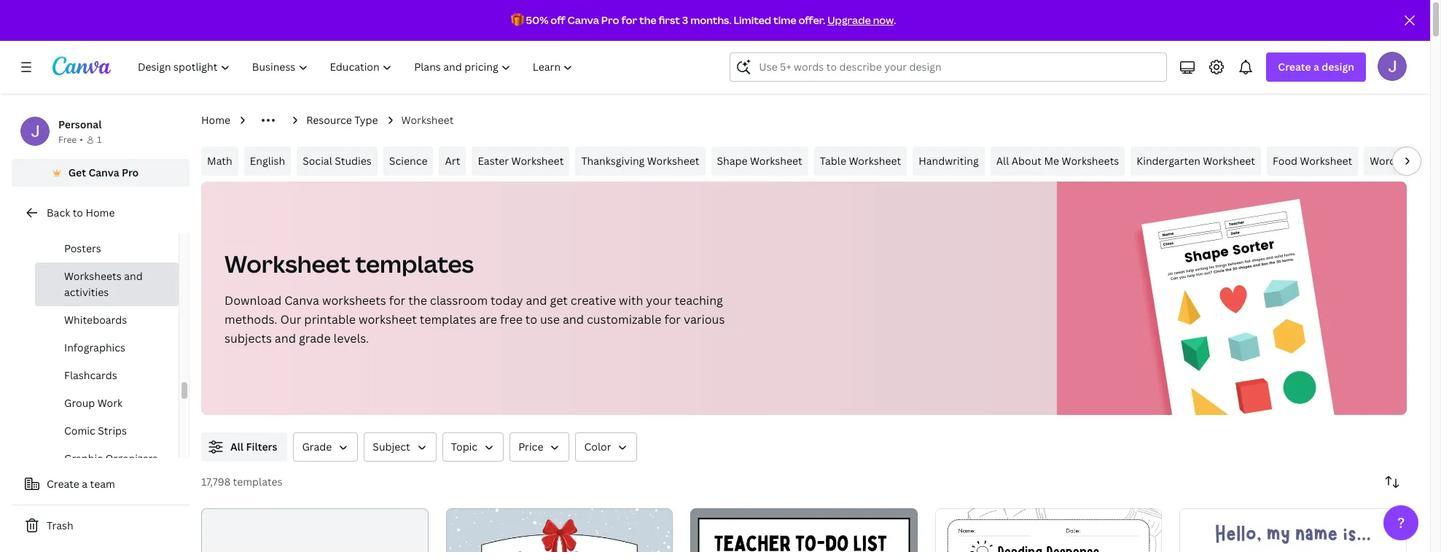 Task type: describe. For each thing, give the bounding box(es) containing it.
all for all about me worksheets
[[997, 154, 1010, 168]]

back to home link
[[12, 198, 190, 228]]

graphic organizers link
[[35, 445, 179, 473]]

math
[[207, 154, 233, 168]]

your
[[646, 292, 672, 309]]

filters
[[246, 440, 277, 454]]

work
[[97, 396, 123, 410]]

are
[[480, 311, 497, 327]]

shape worksheet link
[[712, 147, 809, 176]]

strips
[[98, 424, 127, 438]]

kindergarten
[[1137, 154, 1201, 168]]

greyscale playful doodle open-ended reading response questions worksheets image
[[936, 508, 1163, 552]]

purple illustrative name preschool tracing worksheet image
[[1180, 509, 1408, 552]]

grade
[[299, 330, 331, 346]]

0 horizontal spatial home
[[86, 206, 115, 220]]

science
[[389, 154, 428, 168]]

levels.
[[334, 330, 369, 346]]

personal
[[58, 117, 102, 131]]

easter
[[478, 154, 509, 168]]

table worksheet
[[820, 154, 902, 168]]

pro inside button
[[122, 166, 139, 179]]

creative
[[571, 292, 616, 309]]

free
[[500, 311, 523, 327]]

shape worksheet
[[717, 154, 803, 168]]

graphic
[[64, 451, 103, 465]]

group work link
[[35, 389, 179, 417]]

color
[[585, 440, 612, 454]]

and left the get
[[526, 292, 547, 309]]

food worksheet link
[[1268, 147, 1359, 176]]

easter worksheet
[[478, 154, 564, 168]]

Search search field
[[760, 53, 1159, 81]]

light blue illustrative secret santa questionnaire worksheet image
[[446, 509, 673, 552]]

comic strips link
[[35, 417, 179, 445]]

create a team
[[47, 477, 115, 491]]

worksheet for food worksheet
[[1301, 154, 1353, 168]]

and down the our
[[275, 330, 296, 346]]

templates inside download canva worksheets for the classroom today and get creative with your teaching methods. our printable worksheet templates are free to use and customizable for various subjects and grade levels.
[[420, 311, 477, 327]]

presentations
[[64, 214, 132, 228]]

price button
[[510, 433, 570, 462]]

easter worksheet link
[[472, 147, 570, 176]]

use
[[540, 311, 560, 327]]

color button
[[576, 433, 638, 462]]

today
[[491, 292, 523, 309]]

food worksheet
[[1274, 154, 1353, 168]]

0 vertical spatial pro
[[602, 13, 620, 27]]

canva for get canva pro
[[89, 166, 119, 179]]

resource
[[306, 113, 352, 127]]

3
[[683, 13, 689, 27]]

flashcards link
[[35, 362, 179, 389]]

art link
[[439, 147, 466, 176]]

50%
[[526, 13, 549, 27]]

comic strips
[[64, 424, 127, 438]]

all about me worksheets
[[997, 154, 1120, 168]]

0 horizontal spatial to
[[73, 206, 83, 220]]

subject button
[[364, 433, 437, 462]]

worksheet for shape worksheet
[[751, 154, 803, 168]]

social studies
[[303, 154, 372, 168]]

worksheet for easter worksheet
[[512, 154, 564, 168]]

worksheet for table worksheet
[[849, 154, 902, 168]]

various
[[684, 311, 725, 327]]

food
[[1274, 154, 1298, 168]]

handwriting link
[[913, 147, 985, 176]]

design
[[1323, 60, 1355, 74]]

0 vertical spatial worksheets
[[1062, 154, 1120, 168]]

home link
[[201, 112, 231, 128]]

months.
[[691, 13, 732, 27]]

word
[[1371, 154, 1397, 168]]

worksheets
[[322, 292, 386, 309]]

worksheet for thanksgiving worksheet
[[647, 154, 700, 168]]

thanksgiving worksheet link
[[576, 147, 706, 176]]

trash
[[47, 519, 73, 532]]

2 vertical spatial for
[[665, 311, 681, 327]]

create a design
[[1279, 60, 1355, 74]]

kindergarten worksheet link
[[1132, 147, 1262, 176]]

infographics link
[[35, 334, 179, 362]]

grade button
[[294, 433, 358, 462]]

limited
[[734, 13, 772, 27]]

jacob simon image
[[1379, 52, 1408, 81]]

comic
[[64, 424, 95, 438]]

activities
[[64, 285, 109, 299]]

free
[[58, 133, 77, 146]]

the inside download canva worksheets for the classroom today and get creative with your teaching methods. our printable worksheet templates are free to use and customizable for various subjects and grade levels.
[[409, 292, 427, 309]]

subjects
[[225, 330, 272, 346]]

worksheet up science
[[402, 113, 454, 127]]

get canva pro
[[68, 166, 139, 179]]

grade
[[302, 440, 332, 454]]

me
[[1045, 154, 1060, 168]]

teaching
[[675, 292, 723, 309]]

get canva pro button
[[12, 159, 190, 187]]

topic button
[[443, 433, 504, 462]]

templates for 17,798 templates
[[233, 475, 283, 489]]

worksheets inside the worksheets and activities
[[64, 269, 122, 283]]



Task type: vqa. For each thing, say whether or not it's contained in the screenshot.
Social Studies link
yes



Task type: locate. For each thing, give the bounding box(es) containing it.
math link
[[201, 147, 238, 176]]

all left about
[[997, 154, 1010, 168]]

0 vertical spatial for
[[622, 13, 638, 27]]

team
[[90, 477, 115, 491]]

all for all filters
[[230, 440, 244, 454]]

1 vertical spatial pro
[[122, 166, 139, 179]]

and down posters link
[[124, 269, 143, 283]]

templates up classroom
[[355, 248, 474, 279]]

1 vertical spatial create
[[47, 477, 79, 491]]

templates down classroom
[[420, 311, 477, 327]]

1 horizontal spatial canva
[[285, 292, 319, 309]]

worksheets right me
[[1062, 154, 1120, 168]]

create for create a team
[[47, 477, 79, 491]]

group
[[64, 396, 95, 410]]

create a design button
[[1267, 53, 1367, 82]]

worksheet left food
[[1204, 154, 1256, 168]]

worksheet for kindergarten worksheet
[[1204, 154, 1256, 168]]

pro right off
[[602, 13, 620, 27]]

and right use
[[563, 311, 584, 327]]

worksheet inside "link"
[[849, 154, 902, 168]]

0 vertical spatial create
[[1279, 60, 1312, 74]]

table worksheet link
[[815, 147, 908, 176]]

Sort by button
[[1379, 468, 1408, 497]]

0 horizontal spatial all
[[230, 440, 244, 454]]

free •
[[58, 133, 83, 146]]

canva right off
[[568, 13, 600, 27]]

thanksgiving worksheet
[[582, 154, 700, 168]]

organic teacher to-do list worksheet image
[[691, 509, 918, 552]]

1 horizontal spatial worksheets
[[1062, 154, 1120, 168]]

get
[[68, 166, 86, 179]]

worksheet right easter
[[512, 154, 564, 168]]

resource type
[[306, 113, 378, 127]]

2 vertical spatial templates
[[233, 475, 283, 489]]

english link
[[244, 147, 291, 176]]

1 vertical spatial to
[[526, 311, 538, 327]]

all left filters at the bottom of page
[[230, 440, 244, 454]]

1 vertical spatial all
[[230, 440, 244, 454]]

worksheet right food
[[1301, 154, 1353, 168]]

1 vertical spatial canva
[[89, 166, 119, 179]]

create down 'graphic'
[[47, 477, 79, 491]]

whiteboards link
[[35, 306, 179, 334]]

science link
[[384, 147, 434, 176]]

0 horizontal spatial worksheets
[[64, 269, 122, 283]]

for left the first
[[622, 13, 638, 27]]

classroom
[[430, 292, 488, 309]]

templates down all filters
[[233, 475, 283, 489]]

pro up back to home link on the top
[[122, 166, 139, 179]]

create inside dropdown button
[[1279, 60, 1312, 74]]

1 vertical spatial home
[[86, 206, 115, 220]]

with
[[619, 292, 644, 309]]

to
[[73, 206, 83, 220], [526, 311, 538, 327]]

1 horizontal spatial create
[[1279, 60, 1312, 74]]

0 vertical spatial all
[[997, 154, 1010, 168]]

to inside download canva worksheets for the classroom today and get creative with your teaching methods. our printable worksheet templates are free to use and customizable for various subjects and grade levels.
[[526, 311, 538, 327]]

posters
[[64, 241, 101, 255]]

back to home
[[47, 206, 115, 220]]

w
[[1436, 154, 1442, 168]]

1 vertical spatial for
[[389, 292, 406, 309]]

back
[[47, 206, 70, 220]]

social
[[303, 154, 332, 168]]

graphic organizers
[[64, 451, 158, 465]]

worksheet
[[359, 311, 417, 327]]

thanksgiving
[[582, 154, 645, 168]]

and inside the worksheets and activities
[[124, 269, 143, 283]]

the left the first
[[640, 13, 657, 27]]

to left use
[[526, 311, 538, 327]]

trash link
[[12, 511, 190, 540]]

1 horizontal spatial to
[[526, 311, 538, 327]]

🎁
[[511, 13, 524, 27]]

.
[[894, 13, 897, 27]]

upgrade
[[828, 13, 871, 27]]

create left design
[[1279, 60, 1312, 74]]

a left team
[[82, 477, 88, 491]]

to right back
[[73, 206, 83, 220]]

kindergarten worksheet
[[1137, 154, 1256, 168]]

all filters
[[230, 440, 277, 454]]

for up 'worksheet'
[[389, 292, 406, 309]]

2 horizontal spatial for
[[665, 311, 681, 327]]

1 vertical spatial worksheets
[[64, 269, 122, 283]]

0 horizontal spatial pro
[[122, 166, 139, 179]]

worksheet left shape
[[647, 154, 700, 168]]

for
[[622, 13, 638, 27], [389, 292, 406, 309], [665, 311, 681, 327]]

now
[[874, 13, 894, 27]]

create for create a design
[[1279, 60, 1312, 74]]

a inside create a team button
[[82, 477, 88, 491]]

🎁 50% off canva pro for the first 3 months. limited time offer. upgrade now .
[[511, 13, 897, 27]]

home up posters link
[[86, 206, 115, 220]]

worksheet right table at the top of page
[[849, 154, 902, 168]]

1 horizontal spatial home
[[201, 113, 231, 127]]

word search w
[[1371, 154, 1442, 168]]

a left design
[[1314, 60, 1320, 74]]

1 horizontal spatial the
[[640, 13, 657, 27]]

create a team button
[[12, 470, 190, 499]]

canva for download canva worksheets for the classroom today and get creative with your teaching methods. our printable worksheet templates are free to use and customizable for various subjects and grade levels.
[[285, 292, 319, 309]]

infographics
[[64, 341, 126, 354]]

1 horizontal spatial all
[[997, 154, 1010, 168]]

create inside button
[[47, 477, 79, 491]]

worksheet right shape
[[751, 154, 803, 168]]

17,798
[[201, 475, 231, 489]]

english
[[250, 154, 285, 168]]

1 horizontal spatial for
[[622, 13, 638, 27]]

worksheet templates
[[225, 248, 474, 279]]

1 horizontal spatial a
[[1314, 60, 1320, 74]]

worksheet up download at the bottom
[[225, 248, 351, 279]]

time
[[774, 13, 797, 27]]

flashcards
[[64, 368, 117, 382]]

0 vertical spatial the
[[640, 13, 657, 27]]

home up math
[[201, 113, 231, 127]]

0 horizontal spatial canva
[[89, 166, 119, 179]]

the up 'worksheet'
[[409, 292, 427, 309]]

social studies link
[[297, 147, 378, 176]]

canva inside download canva worksheets for the classroom today and get creative with your teaching methods. our printable worksheet templates are free to use and customizable for various subjects and grade levels.
[[285, 292, 319, 309]]

download canva worksheets for the classroom today and get creative with your teaching methods. our printable worksheet templates are free to use and customizable for various subjects and grade levels.
[[225, 292, 725, 346]]

a for team
[[82, 477, 88, 491]]

canva
[[568, 13, 600, 27], [89, 166, 119, 179], [285, 292, 319, 309]]

0 horizontal spatial a
[[82, 477, 88, 491]]

presentations link
[[35, 207, 179, 235]]

1 vertical spatial templates
[[420, 311, 477, 327]]

posters link
[[35, 235, 179, 263]]

•
[[80, 133, 83, 146]]

worksheets and activities
[[64, 269, 143, 299]]

canva up the our
[[285, 292, 319, 309]]

first
[[659, 13, 681, 27]]

2 horizontal spatial canva
[[568, 13, 600, 27]]

0 vertical spatial a
[[1314, 60, 1320, 74]]

worksheets up activities
[[64, 269, 122, 283]]

0 vertical spatial to
[[73, 206, 83, 220]]

studies
[[335, 154, 372, 168]]

top level navigation element
[[128, 53, 586, 82]]

all filters button
[[201, 433, 288, 462]]

worksheet
[[402, 113, 454, 127], [512, 154, 564, 168], [647, 154, 700, 168], [751, 154, 803, 168], [849, 154, 902, 168], [1204, 154, 1256, 168], [1301, 154, 1353, 168], [225, 248, 351, 279]]

home
[[201, 113, 231, 127], [86, 206, 115, 220]]

customizable
[[587, 311, 662, 327]]

for down "your"
[[665, 311, 681, 327]]

get
[[550, 292, 568, 309]]

0 horizontal spatial the
[[409, 292, 427, 309]]

2 vertical spatial canva
[[285, 292, 319, 309]]

0 horizontal spatial for
[[389, 292, 406, 309]]

methods.
[[225, 311, 278, 327]]

all
[[997, 154, 1010, 168], [230, 440, 244, 454]]

a inside create a design dropdown button
[[1314, 60, 1320, 74]]

1 vertical spatial the
[[409, 292, 427, 309]]

all inside button
[[230, 440, 244, 454]]

and
[[124, 269, 143, 283], [526, 292, 547, 309], [563, 311, 584, 327], [275, 330, 296, 346]]

worksheets
[[1062, 154, 1120, 168], [64, 269, 122, 283]]

1 vertical spatial a
[[82, 477, 88, 491]]

table
[[820, 154, 847, 168]]

a for design
[[1314, 60, 1320, 74]]

topic
[[451, 440, 478, 454]]

1
[[97, 133, 102, 146]]

None search field
[[730, 53, 1168, 82]]

search
[[1400, 154, 1433, 168]]

templates
[[355, 248, 474, 279], [420, 311, 477, 327], [233, 475, 283, 489]]

0 vertical spatial home
[[201, 113, 231, 127]]

whiteboards
[[64, 313, 127, 327]]

0 vertical spatial canva
[[568, 13, 600, 27]]

download
[[225, 292, 282, 309]]

0 vertical spatial templates
[[355, 248, 474, 279]]

off
[[551, 13, 566, 27]]

0 horizontal spatial create
[[47, 477, 79, 491]]

canva inside button
[[89, 166, 119, 179]]

pro
[[602, 13, 620, 27], [122, 166, 139, 179]]

type
[[355, 113, 378, 127]]

group work
[[64, 396, 123, 410]]

1 horizontal spatial pro
[[602, 13, 620, 27]]

templates for worksheet templates
[[355, 248, 474, 279]]

canva right get
[[89, 166, 119, 179]]

all about me worksheets link
[[991, 147, 1126, 176]]



